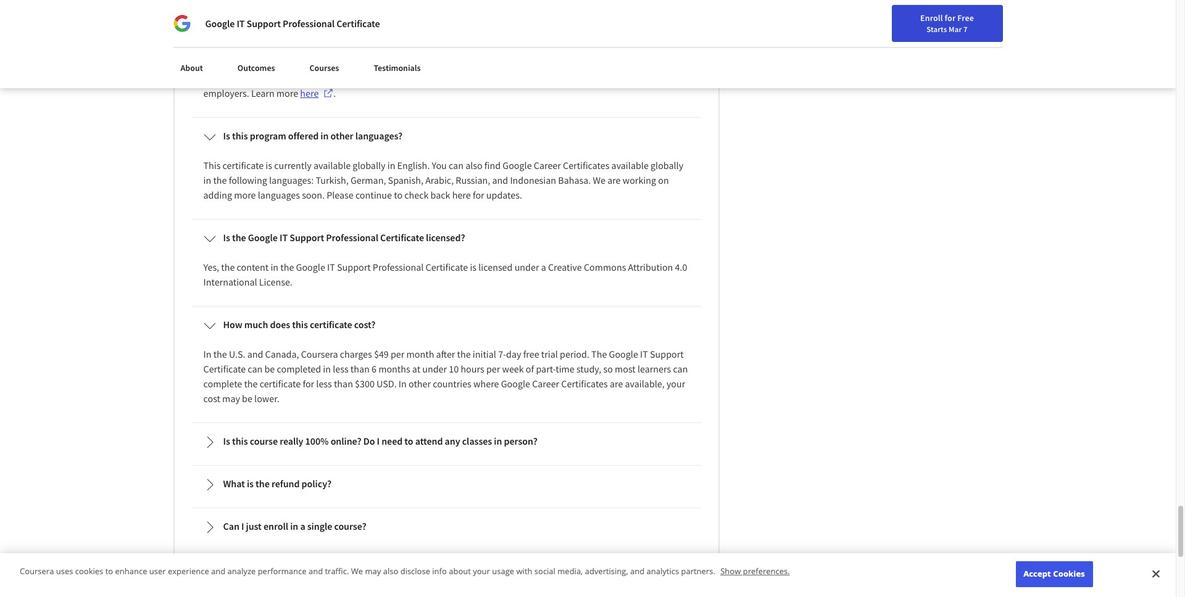 Task type: vqa. For each thing, say whether or not it's contained in the screenshot.
book
no



Task type: locate. For each thing, give the bounding box(es) containing it.
1 horizontal spatial we
[[593, 174, 606, 187]]

0 horizontal spatial program
[[250, 130, 286, 142]]

the inside dropdown button
[[232, 232, 246, 244]]

is left the licensed
[[470, 261, 477, 274]]

under
[[515, 261, 539, 274], [422, 363, 447, 375]]

google inside this certificate is currently available globally in english. you can also find google career certificates available globally in the following languages: turkish, german, spanish, arabic, russian, and indonesian bahasa. we are working on adding more languages soon. please continue to check back here for updates.
[[503, 159, 532, 172]]

here down russian,
[[452, 189, 471, 201]]

show right disclose
[[435, 569, 456, 580]]

may inside privacy alert dialog
[[365, 566, 381, 577]]

1 vertical spatial other
[[409, 378, 431, 390]]

certificate inside certification. this certificate program contains content that prepares you to take the comptia a+ exam. upon completion of the certificate program, you can download the comptia a+
[[343, 3, 385, 16]]

creative
[[548, 261, 582, 274]]

less inside dropdown button
[[458, 569, 473, 580]]

and up here link on the top left of the page
[[308, 72, 324, 85]]

program inside certification. this certificate program contains content that prepares you to take the comptia a+ exam. upon completion of the certificate program, you can download the comptia a+
[[387, 3, 423, 16]]

1 horizontal spatial may
[[365, 566, 381, 577]]

of down new
[[613, 72, 622, 85]]

that inside if you complete the certificate and pass the comptia a+ certification exams, you'll have access to a new dual credential from comptia and google: a badge that can be posted on linkedin to catch the attention of potential employers. learn more
[[394, 72, 411, 85]]

this inside 'dropdown button'
[[292, 319, 308, 331]]

certificate inside certification. this certificate program contains content that prepares you to take the comptia a+ exam. upon completion of the certificate program, you can download the comptia a+
[[330, 18, 371, 30]]

can inside if you complete the certificate and pass the comptia a+ certification exams, you'll have access to a new dual credential from comptia and google: a badge that can be posted on linkedin to catch the attention of potential employers. learn more
[[413, 72, 428, 85]]

2 vertical spatial is
[[223, 435, 230, 448]]

0 horizontal spatial show
[[435, 569, 456, 580]]

0 vertical spatial may
[[222, 393, 240, 405]]

new
[[869, 14, 885, 25]]

google image
[[173, 15, 190, 32]]

your right the find on the right top
[[851, 14, 867, 25]]

to up attention
[[591, 58, 599, 70]]

other inside dropdown button
[[331, 130, 353, 142]]

i left just
[[241, 521, 244, 533]]

0 horizontal spatial other
[[331, 130, 353, 142]]

0 vertical spatial that
[[496, 3, 513, 16]]

if you complete the certificate and pass the comptia a+ certification exams, you'll have access to a new dual credential from comptia and google: a badge that can be posted on linkedin to catch the attention of potential employers. learn more
[[203, 58, 663, 100]]

0 vertical spatial complete
[[228, 58, 267, 70]]

for inside this certificate is currently available globally in english. you can also find google career certificates available globally in the following languages: turkish, german, spanish, arabic, russian, and indonesian bahasa. we are working on adding more languages soon. please continue to check back here for updates.
[[473, 189, 484, 201]]

1 vertical spatial are
[[610, 378, 623, 390]]

1 vertical spatial also
[[383, 566, 398, 577]]

a down pass
[[360, 72, 365, 85]]

0 horizontal spatial in
[[203, 348, 211, 361]]

content up international
[[237, 261, 269, 274]]

in right the usd.
[[399, 378, 407, 390]]

to inside dropdown button
[[405, 435, 413, 448]]

certificate
[[343, 3, 385, 16], [337, 17, 380, 30], [380, 232, 424, 244], [426, 261, 468, 274], [203, 363, 246, 375]]

adding
[[203, 189, 232, 201]]

other inside in the u.s. and canada, coursera charges $49 per month after the initial 7-day free trial period. the google it support certificate can be completed in less than 6 months at under 10 hours per week of part-time study, so most learners can complete the certificate for less than $300 usd. in other countries where google career certificates are available, your cost may be lower.
[[409, 378, 431, 390]]

0 horizontal spatial less
[[316, 378, 332, 390]]

1 vertical spatial may
[[365, 566, 381, 577]]

can i just enroll in a single course? button
[[194, 511, 699, 544]]

7-
[[498, 348, 506, 361]]

program for offered
[[250, 130, 286, 142]]

0 vertical spatial content
[[462, 3, 494, 16]]

german,
[[351, 174, 386, 187]]

1 horizontal spatial is
[[266, 159, 272, 172]]

we right traffic.
[[351, 566, 363, 577]]

performance
[[258, 566, 307, 577]]

program inside dropdown button
[[250, 130, 286, 142]]

of down "free"
[[526, 363, 534, 375]]

2 horizontal spatial a+
[[655, 3, 666, 16]]

0 horizontal spatial globally
[[353, 159, 386, 172]]

1 horizontal spatial i
[[377, 435, 380, 448]]

be left posted
[[430, 72, 440, 85]]

person?
[[504, 435, 538, 448]]

you inside if you complete the certificate and pass the comptia a+ certification exams, you'll have access to a new dual credential from comptia and google: a badge that can be posted on linkedin to catch the attention of potential employers. learn more
[[211, 58, 226, 70]]

and inside in the u.s. and canada, coursera charges $49 per month after the initial 7-day free trial period. the google it support certificate can be completed in less than 6 months at under 10 hours per week of part-time study, so most learners can complete the certificate for less than $300 usd. in other countries where google career certificates are available, your cost may be lower.
[[247, 348, 263, 361]]

a left new
[[601, 58, 606, 70]]

professional down certification. this
[[283, 17, 335, 30]]

0 vertical spatial is
[[223, 130, 230, 142]]

your down learners
[[667, 378, 685, 390]]

support up learners
[[650, 348, 684, 361]]

certification
[[433, 58, 483, 70]]

usd.
[[377, 378, 397, 390]]

1 vertical spatial complete
[[203, 378, 242, 390]]

english
[[939, 14, 969, 26]]

also left disclose
[[383, 566, 398, 577]]

take
[[581, 3, 599, 16]]

certificate up pass
[[330, 18, 371, 30]]

for inside enroll for free starts mar 7
[[945, 12, 956, 23]]

most
[[615, 363, 636, 375]]

0 vertical spatial are
[[608, 174, 621, 187]]

certificates inside in the u.s. and canada, coursera charges $49 per month after the initial 7-day free trial period. the google it support certificate can be completed in less than 6 months at under 10 hours per week of part-time study, so most learners can complete the certificate for less than $300 usd. in other countries where google career certificates are available, your cost may be lower.
[[561, 378, 608, 390]]

google:
[[326, 72, 358, 85]]

program left offered
[[250, 130, 286, 142]]

1 horizontal spatial globally
[[651, 159, 683, 172]]

less down charges at the bottom left of the page
[[333, 363, 349, 375]]

coursera uses cookies to enhance user experience and analyze performance and traffic. we may also disclose info about your usage with social media, advertising, and analytics partners. show preferences.
[[20, 566, 790, 577]]

1 vertical spatial that
[[394, 72, 411, 85]]

globally up german,
[[353, 159, 386, 172]]

you
[[553, 3, 568, 16], [413, 18, 428, 30], [211, 58, 226, 70]]

0 vertical spatial professional
[[283, 17, 335, 30]]

this left course on the bottom of page
[[232, 435, 248, 448]]

study,
[[577, 363, 601, 375]]

1 vertical spatial per
[[486, 363, 500, 375]]

are down so
[[610, 378, 623, 390]]

russian,
[[456, 174, 490, 187]]

certificate inside this certificate is currently available globally in english. you can also find google career certificates available globally in the following languages: turkish, german, spanish, arabic, russian, and indonesian bahasa. we are working on adding more languages soon. please continue to check back here for updates.
[[223, 159, 264, 172]]

None search field
[[176, 8, 472, 32]]

2 horizontal spatial less
[[458, 569, 473, 580]]

0 vertical spatial for
[[945, 12, 956, 23]]

your
[[851, 14, 867, 25], [667, 378, 685, 390], [473, 566, 490, 577]]

certificate inside dropdown button
[[380, 232, 424, 244]]

part-
[[536, 363, 556, 375]]

is the google it support professional certificate licensed? button
[[194, 222, 699, 255]]

this inside dropdown button
[[232, 130, 248, 142]]

1 horizontal spatial also
[[466, 159, 483, 172]]

find
[[485, 159, 501, 172]]

content inside 'yes, the content in the google it support professional certificate is licensed under a creative commons attribution 4.0 international license.'
[[237, 261, 269, 274]]

be left lower.
[[242, 393, 252, 405]]

career up "indonesian"
[[534, 159, 561, 172]]

for down russian,
[[473, 189, 484, 201]]

complete inside if you complete the certificate and pass the comptia a+ certification exams, you'll have access to a new dual credential from comptia and google: a badge that can be posted on linkedin to catch the attention of potential employers. learn more
[[228, 58, 267, 70]]

certificates up bahasa.
[[563, 159, 610, 172]]

0 vertical spatial on
[[472, 72, 483, 85]]

does
[[270, 319, 290, 331]]

are left working
[[608, 174, 621, 187]]

0 vertical spatial coursera
[[301, 348, 338, 361]]

certificate down u.s.
[[203, 363, 246, 375]]

that right badge
[[394, 72, 411, 85]]

on right posted
[[472, 72, 483, 85]]

2 vertical spatial professional
[[373, 261, 424, 274]]

about
[[181, 62, 203, 73]]

3 is from the top
[[223, 435, 230, 448]]

0 vertical spatial also
[[466, 159, 483, 172]]

the
[[601, 3, 614, 16], [314, 18, 328, 30], [490, 18, 504, 30], [269, 58, 282, 70], [366, 58, 379, 70], [558, 72, 571, 85], [213, 174, 227, 187], [232, 232, 246, 244], [221, 261, 235, 274], [280, 261, 294, 274], [213, 348, 227, 361], [457, 348, 471, 361], [244, 378, 258, 390], [256, 478, 270, 490]]

enroll
[[264, 521, 288, 533]]

this inside dropdown button
[[232, 435, 248, 448]]

0 horizontal spatial i
[[241, 521, 244, 533]]

certificate inside in the u.s. and canada, coursera charges $49 per month after the initial 7-day free trial period. the google it support certificate can be completed in less than 6 months at under 10 hours per week of part-time study, so most learners can complete the certificate for less than $300 usd. in other countries where google career certificates are available, your cost may be lower.
[[203, 363, 246, 375]]

month
[[407, 348, 434, 361]]

0 horizontal spatial content
[[237, 261, 269, 274]]

it inside 'yes, the content in the google it support professional certificate is licensed under a creative commons attribution 4.0 international license.'
[[327, 261, 335, 274]]

career inside in the u.s. and canada, coursera charges $49 per month after the initial 7-day free trial period. the google it support certificate can be completed in less than 6 months at under 10 hours per week of part-time study, so most learners can complete the certificate for less than $300 usd. in other countries where google career certificates are available, your cost may be lower.
[[532, 378, 559, 390]]

0 vertical spatial in
[[203, 348, 211, 361]]

u.s.
[[229, 348, 245, 361]]

your right about
[[473, 566, 490, 577]]

under right the licensed
[[515, 261, 539, 274]]

how
[[223, 319, 242, 331]]

certification. this certificate program contains content that prepares you to take the comptia a+ exam. upon completion of the certificate program, you can download the comptia a+
[[203, 3, 668, 30]]

to left take
[[570, 3, 579, 16]]

professional down please
[[326, 232, 378, 244]]

globally up working
[[651, 159, 683, 172]]

outcomes link
[[230, 56, 282, 81]]

1 vertical spatial program
[[250, 130, 286, 142]]

complete up cost
[[203, 378, 242, 390]]

1 vertical spatial content
[[237, 261, 269, 274]]

1 horizontal spatial under
[[515, 261, 539, 274]]

after
[[436, 348, 455, 361]]

completion
[[255, 18, 302, 30]]

in down this
[[203, 174, 211, 187]]

available up working
[[612, 159, 649, 172]]

it down is the google it support professional certificate licensed?
[[327, 261, 335, 274]]

2 vertical spatial is
[[247, 478, 254, 490]]

1 horizontal spatial coursera
[[301, 348, 338, 361]]

2 vertical spatial less
[[458, 569, 473, 580]]

career down the part-
[[532, 378, 559, 390]]

can down contains
[[430, 18, 445, 30]]

may inside in the u.s. and canada, coursera charges $49 per month after the initial 7-day free trial period. the google it support certificate can be completed in less than 6 months at under 10 hours per week of part-time study, so most learners can complete the certificate for less than $300 usd. in other countries where google career certificates are available, your cost may be lower.
[[222, 393, 240, 405]]

turkish,
[[316, 174, 349, 187]]

1 horizontal spatial a+
[[545, 18, 555, 30]]

certificate down is the google it support professional certificate licensed? dropdown button
[[426, 261, 468, 274]]

1 horizontal spatial more
[[276, 87, 298, 100]]

2 horizontal spatial of
[[613, 72, 622, 85]]

support down the soon.
[[290, 232, 324, 244]]

to inside privacy alert dialog
[[105, 566, 113, 577]]

2 vertical spatial your
[[473, 566, 490, 577]]

it right exam.
[[237, 17, 245, 30]]

2 vertical spatial this
[[232, 435, 248, 448]]

complete up from
[[228, 58, 267, 70]]

and left the analyze
[[211, 566, 225, 577]]

2 is from the top
[[223, 232, 230, 244]]

0 vertical spatial your
[[851, 14, 867, 25]]

classes
[[462, 435, 492, 448]]

is
[[266, 159, 272, 172], [470, 261, 477, 274], [247, 478, 254, 490]]

certificate up here link on the top left of the page
[[284, 58, 325, 70]]

available,
[[625, 378, 665, 390]]

support down certification. this
[[247, 17, 281, 30]]

certificate up lower.
[[260, 378, 301, 390]]

1 horizontal spatial for
[[473, 189, 484, 201]]

that left prepares
[[496, 3, 513, 16]]

comptia up badge
[[381, 58, 419, 70]]

1 vertical spatial in
[[399, 378, 407, 390]]

0 horizontal spatial a+
[[421, 58, 431, 70]]

1 vertical spatial is
[[470, 261, 477, 274]]

in inside 'yes, the content in the google it support professional certificate is licensed under a creative commons attribution 4.0 international license.'
[[271, 261, 278, 274]]

at
[[412, 363, 420, 375]]

continue
[[355, 189, 392, 201]]

1 horizontal spatial here
[[452, 189, 471, 201]]

comptia
[[616, 3, 654, 16], [506, 18, 543, 30], [381, 58, 419, 70], [269, 72, 306, 85]]

we inside privacy alert dialog
[[351, 566, 363, 577]]

attend
[[415, 435, 443, 448]]

of inside in the u.s. and canada, coursera charges $49 per month after the initial 7-day free trial period. the google it support certificate can be completed in less than 6 months at under 10 hours per week of part-time study, so most learners can complete the certificate for less than $300 usd. in other countries where google career certificates are available, your cost may be lower.
[[526, 363, 534, 375]]

google down is the google it support professional certificate licensed?
[[296, 261, 325, 274]]

than left 6
[[351, 363, 370, 375]]

on right working
[[658, 174, 669, 187]]

0 horizontal spatial you
[[211, 58, 226, 70]]

1 is from the top
[[223, 130, 230, 142]]

2 horizontal spatial be
[[430, 72, 440, 85]]

1 horizontal spatial content
[[462, 3, 494, 16]]

0 horizontal spatial here
[[300, 87, 319, 100]]

day
[[506, 348, 521, 361]]

0 horizontal spatial on
[[472, 72, 483, 85]]

0 horizontal spatial of
[[304, 18, 312, 30]]

1 horizontal spatial program
[[387, 3, 423, 16]]

google inside dropdown button
[[248, 232, 278, 244]]

program up program,
[[387, 3, 423, 16]]

in right the completed
[[323, 363, 331, 375]]

7
[[964, 24, 968, 34]]

media,
[[558, 566, 583, 577]]

you down contains
[[413, 18, 428, 30]]

0 vertical spatial we
[[593, 174, 606, 187]]

learn
[[251, 87, 274, 100]]

more down following
[[234, 189, 256, 201]]

time
[[556, 363, 575, 375]]

here left opens in a new tab image
[[300, 87, 319, 100]]

privacy alert dialog
[[0, 554, 1176, 598]]

is this program offered in other languages? button
[[194, 120, 699, 153]]

1 vertical spatial professional
[[326, 232, 378, 244]]

comptia down prepares
[[506, 18, 543, 30]]

2 vertical spatial be
[[242, 393, 252, 405]]

show inside dropdown button
[[435, 569, 456, 580]]

1 horizontal spatial that
[[496, 3, 513, 16]]

testimonials link
[[366, 56, 428, 81]]

0 horizontal spatial also
[[383, 566, 398, 577]]

your inside in the u.s. and canada, coursera charges $49 per month after the initial 7-day free trial period. the google it support certificate can be completed in less than 6 months at under 10 hours per week of part-time study, so most learners can complete the certificate for less than $300 usd. in other countries where google career certificates are available, your cost may be lower.
[[667, 378, 685, 390]]

is down adding
[[223, 232, 230, 244]]

for up the mar
[[945, 12, 956, 23]]

program
[[387, 3, 423, 16], [250, 130, 286, 142]]

2 globally from the left
[[651, 159, 683, 172]]

1 horizontal spatial available
[[612, 159, 649, 172]]

really
[[280, 435, 303, 448]]

1 vertical spatial under
[[422, 363, 447, 375]]

soon.
[[302, 189, 325, 201]]

certificate left licensed?
[[380, 232, 424, 244]]

0 horizontal spatial coursera
[[20, 566, 54, 577]]

0 vertical spatial more
[[276, 87, 298, 100]]

starts
[[927, 24, 947, 34]]

trial
[[541, 348, 558, 361]]

is this course really 100% online? do i need to attend any classes in person? button
[[194, 425, 699, 459]]

show preferences. link
[[721, 566, 790, 577]]

this for program
[[232, 130, 248, 142]]

bahasa.
[[558, 174, 591, 187]]

for
[[945, 12, 956, 23], [473, 189, 484, 201], [303, 378, 314, 390]]

1 vertical spatial of
[[613, 72, 622, 85]]

0 vertical spatial other
[[331, 130, 353, 142]]

less down the completed
[[316, 378, 332, 390]]

in inside in the u.s. and canada, coursera charges $49 per month after the initial 7-day free trial period. the google it support certificate can be completed in less than 6 months at under 10 hours per week of part-time study, so most learners can complete the certificate for less than $300 usd. in other countries where google career certificates are available, your cost may be lower.
[[323, 363, 331, 375]]

1 horizontal spatial show
[[721, 566, 741, 577]]

testimonials
[[374, 62, 421, 73]]

0 horizontal spatial we
[[351, 566, 363, 577]]

is
[[223, 130, 230, 142], [223, 232, 230, 244], [223, 435, 230, 448]]

1 vertical spatial this
[[292, 319, 308, 331]]

in right offered
[[321, 130, 329, 142]]

available up the turkish,
[[314, 159, 351, 172]]

is down employers.
[[223, 130, 230, 142]]

a left the single
[[300, 521, 305, 533]]

is right "what"
[[247, 478, 254, 490]]

of inside if you complete the certificate and pass the comptia a+ certification exams, you'll have access to a new dual credential from comptia and google: a badge that can be posted on linkedin to catch the attention of potential employers. learn more
[[613, 72, 622, 85]]

100%
[[305, 435, 329, 448]]

more right learn
[[276, 87, 298, 100]]

0 horizontal spatial is
[[247, 478, 254, 490]]

professional
[[283, 17, 335, 30], [326, 232, 378, 244], [373, 261, 424, 274]]

to
[[570, 3, 579, 16], [591, 58, 599, 70], [523, 72, 531, 85], [394, 189, 403, 201], [405, 435, 413, 448], [105, 566, 113, 577]]

in left u.s.
[[203, 348, 211, 361]]

1 horizontal spatial in
[[399, 378, 407, 390]]

you right prepares
[[553, 3, 568, 16]]

professional down is the google it support professional certificate licensed? dropdown button
[[373, 261, 424, 274]]

content inside certification. this certificate program contains content that prepares you to take the comptia a+ exam. upon completion of the certificate program, you can download the comptia a+
[[462, 3, 494, 16]]

certificates
[[563, 159, 610, 172], [561, 378, 608, 390]]

show right partners.
[[721, 566, 741, 577]]

i right 'do'
[[377, 435, 380, 448]]

2 horizontal spatial is
[[470, 261, 477, 274]]

a left the creative
[[541, 261, 546, 274]]

usage
[[492, 566, 514, 577]]

be
[[430, 72, 440, 85], [265, 363, 275, 375], [242, 393, 252, 405]]

1 vertical spatial certificates
[[561, 378, 608, 390]]

this down employers.
[[232, 130, 248, 142]]

1 vertical spatial i
[[241, 521, 244, 533]]

show less button
[[415, 563, 477, 585]]

we
[[593, 174, 606, 187], [351, 566, 363, 577]]

also up russian,
[[466, 159, 483, 172]]

you'll
[[515, 58, 538, 70]]

find your new career
[[833, 14, 911, 25]]

0 vertical spatial of
[[304, 18, 312, 30]]

may
[[222, 393, 240, 405], [365, 566, 381, 577]]

is inside dropdown button
[[223, 435, 230, 448]]

0 horizontal spatial under
[[422, 363, 447, 375]]

employers.
[[203, 87, 249, 100]]

0 vertical spatial is
[[266, 159, 272, 172]]

career right new
[[887, 14, 911, 25]]

0 horizontal spatial available
[[314, 159, 351, 172]]

can left posted
[[413, 72, 428, 85]]

be inside if you complete the certificate and pass the comptia a+ certification exams, you'll have access to a new dual credential from comptia and google: a badge that can be posted on linkedin to catch the attention of potential employers. learn more
[[430, 72, 440, 85]]

this right the does
[[292, 319, 308, 331]]

english.
[[397, 159, 430, 172]]

per up the where
[[486, 363, 500, 375]]

than left $300
[[334, 378, 353, 390]]

following
[[229, 174, 267, 187]]

0 vertical spatial i
[[377, 435, 380, 448]]

0 horizontal spatial may
[[222, 393, 240, 405]]

0 vertical spatial under
[[515, 261, 539, 274]]

other down at on the bottom left
[[409, 378, 431, 390]]

of
[[304, 18, 312, 30], [613, 72, 622, 85], [526, 363, 534, 375]]

in inside dropdown button
[[321, 130, 329, 142]]

1 vertical spatial than
[[334, 378, 353, 390]]

0 horizontal spatial your
[[473, 566, 490, 577]]

0 vertical spatial a+
[[655, 3, 666, 16]]

certificates down study,
[[561, 378, 608, 390]]

1 horizontal spatial your
[[667, 378, 685, 390]]

2 vertical spatial career
[[532, 378, 559, 390]]

for down the completed
[[303, 378, 314, 390]]

1 vertical spatial your
[[667, 378, 685, 390]]

0 vertical spatial this
[[232, 130, 248, 142]]

this
[[232, 130, 248, 142], [292, 319, 308, 331], [232, 435, 248, 448]]

of down certification. this
[[304, 18, 312, 30]]



Task type: describe. For each thing, give the bounding box(es) containing it.
download
[[447, 18, 488, 30]]

exams,
[[485, 58, 513, 70]]

licensed?
[[426, 232, 465, 244]]

single
[[307, 521, 332, 533]]

0 vertical spatial less
[[333, 363, 349, 375]]

and inside this certificate is currently available globally in english. you can also find google career certificates available globally in the following languages: turkish, german, spanish, arabic, russian, and indonesian bahasa. we are working on adding more languages soon. please continue to check back here for updates.
[[492, 174, 508, 187]]

lower.
[[254, 393, 280, 405]]

0 vertical spatial career
[[887, 14, 911, 25]]

where
[[473, 378, 499, 390]]

free
[[523, 348, 539, 361]]

0 horizontal spatial per
[[391, 348, 405, 361]]

certificate inside if you complete the certificate and pass the comptia a+ certification exams, you'll have access to a new dual credential from comptia and google: a badge that can be posted on linkedin to catch the attention of potential employers. learn more
[[284, 58, 325, 70]]

1 available from the left
[[314, 159, 351, 172]]

a inside dropdown button
[[300, 521, 305, 533]]

this for course
[[232, 435, 248, 448]]

find
[[833, 14, 849, 25]]

your inside privacy alert dialog
[[473, 566, 490, 577]]

.
[[334, 87, 338, 100]]

to inside this certificate is currently available globally in english. you can also find google career certificates available globally in the following languages: turkish, german, spanish, arabic, russian, and indonesian bahasa. we are working on adding more languages soon. please continue to check back here for updates.
[[394, 189, 403, 201]]

professional inside dropdown button
[[326, 232, 378, 244]]

more inside this certificate is currently available globally in english. you can also find google career certificates available globally in the following languages: turkish, german, spanish, arabic, russian, and indonesian bahasa. we are working on adding more languages soon. please continue to check back here for updates.
[[234, 189, 256, 201]]

months
[[378, 363, 410, 375]]

analyze
[[228, 566, 256, 577]]

1 vertical spatial a+
[[545, 18, 555, 30]]

1 vertical spatial less
[[316, 378, 332, 390]]

posted
[[442, 72, 470, 85]]

comptia right take
[[616, 3, 654, 16]]

from
[[247, 72, 267, 85]]

refund
[[272, 478, 300, 490]]

attention
[[573, 72, 611, 85]]

are inside this certificate is currently available globally in english. you can also find google career certificates available globally in the following languages: turkish, german, spanish, arabic, russian, and indonesian bahasa. we are working on adding more languages soon. please continue to check back here for updates.
[[608, 174, 621, 187]]

under inside in the u.s. and canada, coursera charges $49 per month after the initial 7-day free trial period. the google it support certificate can be completed in less than 6 months at under 10 hours per week of part-time study, so most learners can complete the certificate for less than $300 usd. in other countries where google career certificates are available, your cost may be lower.
[[422, 363, 447, 375]]

international
[[203, 276, 257, 288]]

indonesian
[[510, 174, 556, 187]]

support inside dropdown button
[[290, 232, 324, 244]]

need
[[382, 435, 403, 448]]

credential
[[203, 72, 245, 85]]

yes,
[[203, 261, 219, 274]]

0 vertical spatial than
[[351, 363, 370, 375]]

and up google:
[[327, 58, 343, 70]]

cost
[[203, 393, 220, 405]]

in right enroll
[[290, 521, 298, 533]]

uses
[[56, 566, 73, 577]]

help center image
[[1144, 565, 1159, 580]]

enroll for free starts mar 7
[[920, 12, 974, 34]]

google inside 'yes, the content in the google it support professional certificate is licensed under a creative commons attribution 4.0 international license.'
[[296, 261, 325, 274]]

dual
[[628, 58, 646, 70]]

on inside if you complete the certificate and pass the comptia a+ certification exams, you'll have access to a new dual credential from comptia and google: a badge that can be posted on linkedin to catch the attention of potential employers. learn more
[[472, 72, 483, 85]]

it inside dropdown button
[[280, 232, 288, 244]]

the
[[591, 348, 607, 361]]

hours
[[461, 363, 484, 375]]

2 horizontal spatial your
[[851, 14, 867, 25]]

user
[[149, 566, 166, 577]]

also inside privacy alert dialog
[[383, 566, 398, 577]]

opens in a new tab image
[[324, 88, 334, 98]]

analytics
[[647, 566, 679, 577]]

coursera inside in the u.s. and canada, coursera charges $49 per month after the initial 7-day free trial period. the google it support certificate can be completed in less than 6 months at under 10 hours per week of part-time study, so most learners can complete the certificate for less than $300 usd. in other countries where google career certificates are available, your cost may be lower.
[[301, 348, 338, 361]]

attribution
[[628, 261, 673, 274]]

course
[[250, 435, 278, 448]]

i inside is this course really 100% online? do i need to attend any classes in person? dropdown button
[[377, 435, 380, 448]]

find your new career link
[[827, 12, 917, 28]]

offered
[[288, 130, 319, 142]]

check
[[404, 189, 429, 201]]

what
[[223, 478, 245, 490]]

charges
[[340, 348, 372, 361]]

online?
[[331, 435, 361, 448]]

licensed
[[479, 261, 513, 274]]

outcomes
[[237, 62, 275, 73]]

certificate up pass
[[337, 17, 380, 30]]

languages?
[[355, 130, 403, 142]]

can inside certification. this certificate program contains content that prepares you to take the comptia a+ exam. upon completion of the certificate program, you can download the comptia a+
[[430, 18, 445, 30]]

in right classes
[[494, 435, 502, 448]]

google right google image
[[205, 17, 235, 30]]

and left traffic.
[[309, 566, 323, 577]]

1 horizontal spatial you
[[413, 18, 428, 30]]

support inside 'yes, the content in the google it support professional certificate is licensed under a creative commons attribution 4.0 international license.'
[[337, 261, 371, 274]]

program for contains
[[387, 3, 423, 16]]

under inside 'yes, the content in the google it support professional certificate is licensed under a creative commons attribution 4.0 international license.'
[[515, 261, 539, 274]]

2 available from the left
[[612, 159, 649, 172]]

to inside certification. this certificate program contains content that prepares you to take the comptia a+ exam. upon completion of the certificate program, you can download the comptia a+
[[570, 3, 579, 16]]

can up lower.
[[248, 363, 263, 375]]

any
[[445, 435, 460, 448]]

we inside this certificate is currently available globally in english. you can also find google career certificates available globally in the following languages: turkish, german, spanish, arabic, russian, and indonesian bahasa. we are working on adding more languages soon. please continue to check back here for updates.
[[593, 174, 606, 187]]

can right learners
[[673, 363, 688, 375]]

have
[[540, 58, 560, 70]]

for inside in the u.s. and canada, coursera charges $49 per month after the initial 7-day free trial period. the google it support certificate can be completed in less than 6 months at under 10 hours per week of part-time study, so most learners can complete the certificate for less than $300 usd. in other countries where google career certificates are available, your cost may be lower.
[[303, 378, 314, 390]]

are inside in the u.s. and canada, coursera charges $49 per month after the initial 7-day free trial period. the google it support certificate can be completed in less than 6 months at under 10 hours per week of part-time study, so most learners can complete the certificate for less than $300 usd. in other countries where google career certificates are available, your cost may be lower.
[[610, 378, 623, 390]]

is inside 'yes, the content in the google it support professional certificate is licensed under a creative commons attribution 4.0 international license.'
[[470, 261, 477, 274]]

here link
[[300, 86, 334, 101]]

a+ inside if you complete the certificate and pass the comptia a+ certification exams, you'll have access to a new dual credential from comptia and google: a badge that can be posted on linkedin to catch the attention of potential employers. learn more
[[421, 58, 431, 70]]

week
[[502, 363, 524, 375]]

how much does this certificate cost? button
[[194, 309, 699, 342]]

commons
[[584, 261, 626, 274]]

courses link
[[302, 56, 347, 81]]

here inside this certificate is currently available globally in english. you can also find google career certificates available globally in the following languages: turkish, german, spanish, arabic, russian, and indonesian bahasa. we are working on adding more languages soon. please continue to check back here for updates.
[[452, 189, 471, 201]]

about
[[449, 566, 471, 577]]

complete inside in the u.s. and canada, coursera charges $49 per month after the initial 7-day free trial period. the google it support certificate can be completed in less than 6 months at under 10 hours per week of part-time study, so most learners can complete the certificate for less than $300 usd. in other countries where google career certificates are available, your cost may be lower.
[[203, 378, 242, 390]]

course?
[[334, 521, 366, 533]]

is for is the google it support professional certificate licensed?
[[223, 232, 230, 244]]

show less
[[435, 569, 473, 580]]

comptia up learn
[[269, 72, 306, 85]]

traffic.
[[325, 566, 349, 577]]

1 vertical spatial be
[[265, 363, 275, 375]]

in up spanish,
[[387, 159, 395, 172]]

certificate inside 'yes, the content in the google it support professional certificate is licensed under a creative commons attribution 4.0 international license.'
[[426, 261, 468, 274]]

coursera inside privacy alert dialog
[[20, 566, 54, 577]]

the inside 'dropdown button'
[[256, 478, 270, 490]]

is for is this program offered in other languages?
[[223, 130, 230, 142]]

more inside if you complete the certificate and pass the comptia a+ certification exams, you'll have access to a new dual credential from comptia and google: a badge that can be posted on linkedin to catch the attention of potential employers. learn more
[[276, 87, 298, 100]]

that inside certification. this certificate program contains content that prepares you to take the comptia a+ exam. upon completion of the certificate program, you can download the comptia a+
[[496, 3, 513, 16]]

cookies
[[75, 566, 103, 577]]

pass
[[345, 58, 364, 70]]

enhance
[[115, 566, 147, 577]]

1 globally from the left
[[353, 159, 386, 172]]

it inside in the u.s. and canada, coursera charges $49 per month after the initial 7-day free trial period. the google it support certificate can be completed in less than 6 months at under 10 hours per week of part-time study, so most learners can complete the certificate for less than $300 usd. in other countries where google career certificates are available, your cost may be lower.
[[640, 348, 648, 361]]

yes, the content in the google it support professional certificate is licensed under a creative commons attribution 4.0 international license.
[[203, 261, 689, 288]]

the inside this certificate is currently available globally in english. you can also find google career certificates available globally in the following languages: turkish, german, spanish, arabic, russian, and indonesian bahasa. we are working on adding more languages soon. please continue to check back here for updates.
[[213, 174, 227, 187]]

show inside privacy alert dialog
[[721, 566, 741, 577]]

support inside in the u.s. and canada, coursera charges $49 per month after the initial 7-day free trial period. the google it support certificate can be completed in less than 6 months at under 10 hours per week of part-time study, so most learners can complete the certificate for less than $300 usd. in other countries where google career certificates are available, your cost may be lower.
[[650, 348, 684, 361]]

professional inside 'yes, the content in the google it support professional certificate is licensed under a creative commons attribution 4.0 international license.'
[[373, 261, 424, 274]]

preferences.
[[743, 566, 790, 577]]

google it support professional certificate
[[205, 17, 380, 30]]

is inside this certificate is currently available globally in english. you can also find google career certificates available globally in the following languages: turkish, german, spanish, arabic, russian, and indonesian bahasa. we are working on adding more languages soon. please continue to check back here for updates.
[[266, 159, 272, 172]]

and left analytics
[[630, 566, 645, 577]]

what is the refund policy?
[[223, 478, 332, 490]]

is inside 'dropdown button'
[[247, 478, 254, 490]]

linkedin
[[485, 72, 521, 85]]

mar
[[949, 24, 962, 34]]

english button
[[917, 0, 991, 40]]

can inside this certificate is currently available globally in english. you can also find google career certificates available globally in the following languages: turkish, german, spanish, arabic, russian, and indonesian bahasa. we are working on adding more languages soon. please continue to check back here for updates.
[[449, 159, 464, 172]]

is the google it support professional certificate licensed?
[[223, 232, 465, 244]]

do
[[363, 435, 375, 448]]

upon
[[230, 18, 253, 30]]

of inside certification. this certificate program contains content that prepares you to take the comptia a+ exam. upon completion of the certificate program, you can download the comptia a+
[[304, 18, 312, 30]]

this certificate is currently available globally in english. you can also find google career certificates available globally in the following languages: turkish, german, spanish, arabic, russian, and indonesian bahasa. we are working on adding more languages soon. please continue to check back here for updates.
[[203, 159, 685, 201]]

certificates inside this certificate is currently available globally in english. you can also find google career certificates available globally in the following languages: turkish, german, spanish, arabic, russian, and indonesian bahasa. we are working on adding more languages soon. please continue to check back here for updates.
[[563, 159, 610, 172]]

google up most
[[609, 348, 638, 361]]

is for is this course really 100% online? do i need to attend any classes in person?
[[223, 435, 230, 448]]

to down you'll
[[523, 72, 531, 85]]

disclose
[[400, 566, 430, 577]]

back
[[431, 189, 450, 201]]

$49
[[374, 348, 389, 361]]

a inside 'yes, the content in the google it support professional certificate is licensed under a creative commons attribution 4.0 international license.'
[[541, 261, 546, 274]]

this
[[203, 159, 221, 172]]

on inside this certificate is currently available globally in english. you can also find google career certificates available globally in the following languages: turkish, german, spanish, arabic, russian, and indonesian bahasa. we are working on adding more languages soon. please continue to check back here for updates.
[[658, 174, 669, 187]]

spanish,
[[388, 174, 423, 187]]

enroll
[[920, 12, 943, 23]]

certificate inside 'dropdown button'
[[310, 319, 352, 331]]

cookies
[[1053, 569, 1085, 580]]

2 horizontal spatial you
[[553, 3, 568, 16]]

certificate inside in the u.s. and canada, coursera charges $49 per month after the initial 7-day free trial period. the google it support certificate can be completed in less than 6 months at under 10 hours per week of part-time study, so most learners can complete the certificate for less than $300 usd. in other countries where google career certificates are available, your cost may be lower.
[[260, 378, 301, 390]]

if
[[203, 58, 209, 70]]

policy?
[[302, 478, 332, 490]]

google down week
[[501, 378, 530, 390]]

also inside this certificate is currently available globally in english. you can also find google career certificates available globally in the following languages: turkish, german, spanish, arabic, russian, and indonesian bahasa. we are working on adding more languages soon. please continue to check back here for updates.
[[466, 159, 483, 172]]

learners
[[638, 363, 671, 375]]

accept cookies
[[1024, 569, 1085, 580]]

prepares
[[515, 3, 551, 16]]

partners.
[[681, 566, 715, 577]]

just
[[246, 521, 262, 533]]

career inside this certificate is currently available globally in english. you can also find google career certificates available globally in the following languages: turkish, german, spanish, arabic, russian, and indonesian bahasa. we are working on adding more languages soon. please continue to check back here for updates.
[[534, 159, 561, 172]]

catch
[[533, 72, 556, 85]]

working
[[623, 174, 656, 187]]

i inside the can i just enroll in a single course? dropdown button
[[241, 521, 244, 533]]



